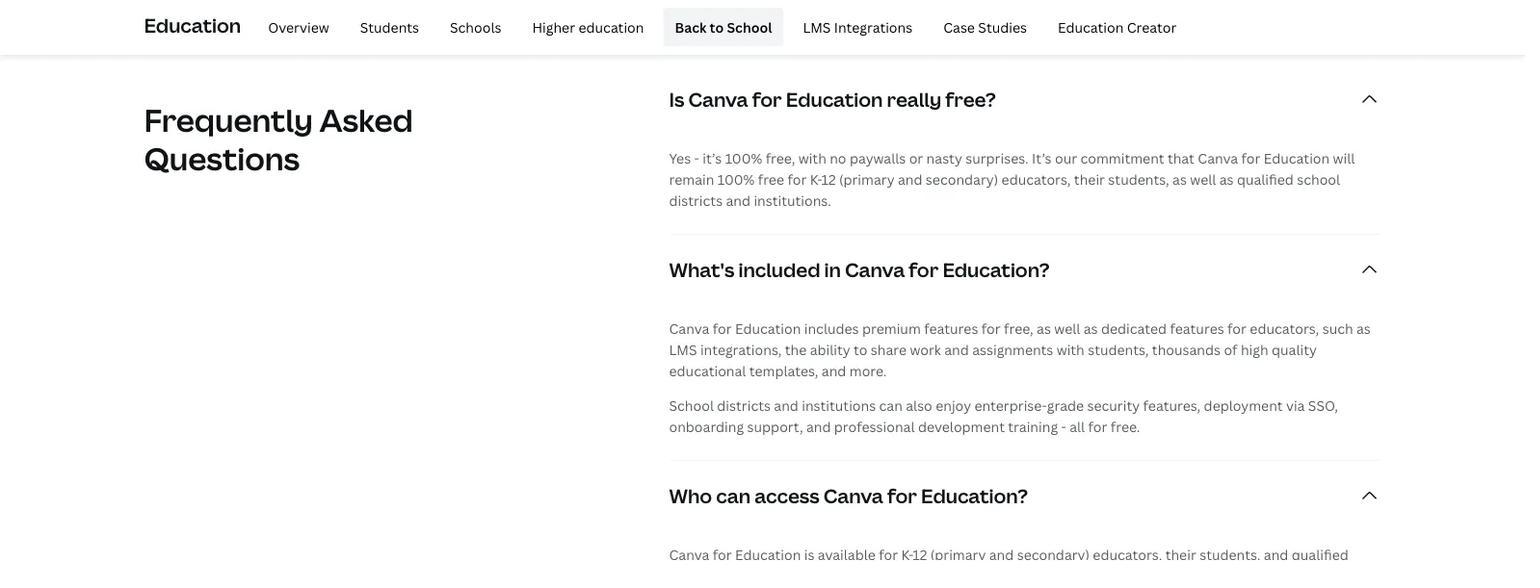Task type: vqa. For each thing, say whether or not it's contained in the screenshot.
the right the Canva
no



Task type: describe. For each thing, give the bounding box(es) containing it.
can inside dropdown button
[[716, 482, 751, 509]]

1 horizontal spatial lms
[[803, 18, 831, 36]]

for up assignments
[[982, 319, 1001, 337]]

education? for who can access canva for education?
[[921, 482, 1028, 509]]

via
[[1286, 396, 1305, 415]]

integrations
[[834, 18, 913, 36]]

schools
[[450, 18, 501, 36]]

it's
[[1032, 149, 1052, 167]]

students
[[360, 18, 419, 36]]

premium
[[862, 319, 921, 337]]

to inside menu bar
[[710, 18, 724, 36]]

educational
[[669, 362, 746, 380]]

more.
[[850, 362, 887, 380]]

all
[[1070, 417, 1085, 436]]

canva inside the canva for education includes premium features for free, as well as dedicated features for educators, such as lms integrations, the ability to share work and assignments with students, thousands of high quality educational templates, and more.
[[669, 319, 710, 337]]

higher
[[532, 18, 575, 36]]

features,
[[1143, 396, 1201, 415]]

case
[[943, 18, 975, 36]]

districts inside school districts and institutions can also enjoy enterprise-grade security features, deployment via sso, onboarding support, and professional development training - all for free.
[[717, 396, 771, 415]]

educators, inside yes - it's 100% free, with no paywalls or nasty surprises. it's our commitment that canva for education will remain 100% free for k-12 (primary and secondary) educators, their students, as well as qualified school districts and institutions.
[[1002, 170, 1071, 188]]

high
[[1241, 340, 1269, 359]]

secondary)
[[926, 170, 998, 188]]

lms integrations link
[[791, 8, 924, 46]]

also
[[906, 396, 932, 415]]

yes - it's 100% free, with no paywalls or nasty surprises. it's our commitment that canva for education will remain 100% free for k-12 (primary and secondary) educators, their students, as well as qualified school districts and institutions.
[[669, 149, 1355, 209]]

share
[[871, 340, 907, 359]]

free
[[758, 170, 784, 188]]

well inside yes - it's 100% free, with no paywalls or nasty surprises. it's our commitment that canva for education will remain 100% free for k-12 (primary and secondary) educators, their students, as well as qualified school districts and institutions.
[[1190, 170, 1216, 188]]

who can access canva for education? button
[[669, 461, 1381, 531]]

and down ability
[[822, 362, 846, 380]]

no
[[830, 149, 846, 167]]

education creator
[[1058, 18, 1177, 36]]

for up of
[[1228, 319, 1247, 337]]

districts inside yes - it's 100% free, with no paywalls or nasty surprises. it's our commitment that canva for education will remain 100% free for k-12 (primary and secondary) educators, their students, as well as qualified school districts and institutions.
[[669, 191, 723, 209]]

training
[[1008, 417, 1058, 436]]

our
[[1055, 149, 1077, 167]]

will
[[1333, 149, 1355, 167]]

with inside the canva for education includes premium features for free, as well as dedicated features for educators, such as lms integrations, the ability to share work and assignments with students, thousands of high quality educational templates, and more.
[[1057, 340, 1085, 359]]

school inside school districts and institutions can also enjoy enterprise-grade security features, deployment via sso, onboarding support, and professional development training - all for free.
[[669, 396, 714, 415]]

deployment
[[1204, 396, 1283, 415]]

creator
[[1127, 18, 1177, 36]]

really
[[887, 86, 942, 112]]

as up assignments
[[1037, 319, 1051, 337]]

who can access canva for education?
[[669, 482, 1028, 509]]

menu bar containing overview
[[249, 8, 1188, 46]]

frequently
[[144, 98, 313, 140]]

back
[[675, 18, 707, 36]]

as right such
[[1357, 319, 1371, 337]]

for down "professional"
[[887, 482, 917, 509]]

free?
[[946, 86, 996, 112]]

for up premium at bottom right
[[909, 256, 939, 283]]

is canva for education really free? button
[[669, 64, 1381, 134]]

assignments
[[972, 340, 1053, 359]]

as left dedicated
[[1084, 319, 1098, 337]]

included
[[739, 256, 820, 283]]

education creator link
[[1046, 8, 1188, 46]]

it's
[[703, 149, 722, 167]]

professional
[[834, 417, 915, 436]]

what's
[[669, 256, 735, 283]]

frequently asked questions
[[144, 98, 413, 179]]

education inside menu bar
[[1058, 18, 1124, 36]]

work
[[910, 340, 941, 359]]

who
[[669, 482, 712, 509]]

asked
[[319, 98, 413, 140]]

can inside school districts and institutions can also enjoy enterprise-grade security features, deployment via sso, onboarding support, and professional development training - all for free.
[[879, 396, 903, 415]]

institutions.
[[754, 191, 831, 209]]

in
[[824, 256, 841, 283]]

to inside the canva for education includes premium features for free, as well as dedicated features for educators, such as lms integrations, the ability to share work and assignments with students, thousands of high quality educational templates, and more.
[[854, 340, 868, 359]]

canva for education includes premium features for free, as well as dedicated features for educators, such as lms integrations, the ability to share work and assignments with students, thousands of high quality educational templates, and more.
[[669, 319, 1371, 380]]

case studies
[[943, 18, 1027, 36]]

yes
[[669, 149, 691, 167]]

with inside yes - it's 100% free, with no paywalls or nasty surprises. it's our commitment that canva for education will remain 100% free for k-12 (primary and secondary) educators, their students, as well as qualified school districts and institutions.
[[799, 149, 827, 167]]

onboarding
[[669, 417, 744, 436]]

canva inside yes - it's 100% free, with no paywalls or nasty surprises. it's our commitment that canva for education will remain 100% free for k-12 (primary and secondary) educators, their students, as well as qualified school districts and institutions.
[[1198, 149, 1238, 167]]

such
[[1323, 319, 1353, 337]]

of
[[1224, 340, 1238, 359]]

free.
[[1111, 417, 1140, 436]]

education? for what's included in canva for education?
[[943, 256, 1050, 283]]

well inside the canva for education includes premium features for free, as well as dedicated features for educators, such as lms integrations, the ability to share work and assignments with students, thousands of high quality educational templates, and more.
[[1054, 319, 1080, 337]]

sso,
[[1308, 396, 1338, 415]]

overview
[[268, 18, 329, 36]]

ability
[[810, 340, 850, 359]]

for left k-
[[788, 170, 807, 188]]

education inside dropdown button
[[786, 86, 883, 112]]

enjoy
[[936, 396, 971, 415]]

nasty
[[927, 149, 962, 167]]



Task type: locate. For each thing, give the bounding box(es) containing it.
free, up 'free'
[[766, 149, 795, 167]]

- left it's
[[694, 149, 699, 167]]

education
[[579, 18, 644, 36]]

access
[[755, 482, 820, 509]]

canva
[[688, 86, 748, 112], [1198, 149, 1238, 167], [845, 256, 905, 283], [669, 319, 710, 337], [823, 482, 883, 509]]

1 vertical spatial students,
[[1088, 340, 1149, 359]]

0 horizontal spatial with
[[799, 149, 827, 167]]

can up "professional"
[[879, 396, 903, 415]]

0 vertical spatial educators,
[[1002, 170, 1071, 188]]

their
[[1074, 170, 1105, 188]]

school up onboarding
[[669, 396, 714, 415]]

education? up assignments
[[943, 256, 1050, 283]]

1 horizontal spatial features
[[1170, 319, 1224, 337]]

back to school link
[[663, 8, 784, 46]]

0 horizontal spatial to
[[710, 18, 724, 36]]

12
[[821, 170, 836, 188]]

features
[[924, 319, 978, 337], [1170, 319, 1224, 337]]

features up work at bottom
[[924, 319, 978, 337]]

0 vertical spatial to
[[710, 18, 724, 36]]

with
[[799, 149, 827, 167], [1057, 340, 1085, 359]]

0 vertical spatial school
[[727, 18, 772, 36]]

and down institutions
[[806, 417, 831, 436]]

education
[[144, 11, 241, 38], [1058, 18, 1124, 36], [786, 86, 883, 112], [1264, 149, 1330, 167], [735, 319, 801, 337]]

free,
[[766, 149, 795, 167], [1004, 319, 1034, 337]]

educators, down it's
[[1002, 170, 1071, 188]]

what's included in canva for education?
[[669, 256, 1050, 283]]

0 vertical spatial -
[[694, 149, 699, 167]]

students,
[[1108, 170, 1169, 188], [1088, 340, 1149, 359]]

1 vertical spatial well
[[1054, 319, 1080, 337]]

1 horizontal spatial school
[[727, 18, 772, 36]]

students, inside the canva for education includes premium features for free, as well as dedicated features for educators, such as lms integrations, the ability to share work and assignments with students, thousands of high quality educational templates, and more.
[[1088, 340, 1149, 359]]

can right who
[[716, 482, 751, 509]]

2 features from the left
[[1170, 319, 1224, 337]]

the
[[785, 340, 807, 359]]

districts down remain
[[669, 191, 723, 209]]

1 horizontal spatial can
[[879, 396, 903, 415]]

1 vertical spatial -
[[1061, 417, 1066, 436]]

0 vertical spatial well
[[1190, 170, 1216, 188]]

menu bar
[[249, 8, 1188, 46]]

thousands
[[1152, 340, 1221, 359]]

0 horizontal spatial school
[[669, 396, 714, 415]]

school districts and institutions can also enjoy enterprise-grade security features, deployment via sso, onboarding support, and professional development training - all for free.
[[669, 396, 1338, 436]]

education? inside "what's included in canva for education?" dropdown button
[[943, 256, 1050, 283]]

1 horizontal spatial -
[[1061, 417, 1066, 436]]

0 vertical spatial free,
[[766, 149, 795, 167]]

school
[[727, 18, 772, 36], [669, 396, 714, 415]]

education? inside who can access canva for education? dropdown button
[[921, 482, 1028, 509]]

remain
[[669, 170, 714, 188]]

paywalls
[[850, 149, 906, 167]]

1 vertical spatial lms
[[669, 340, 697, 359]]

with up grade
[[1057, 340, 1085, 359]]

school right back
[[727, 18, 772, 36]]

students, down commitment
[[1108, 170, 1169, 188]]

well left dedicated
[[1054, 319, 1080, 337]]

1 horizontal spatial to
[[854, 340, 868, 359]]

canva up educational
[[669, 319, 710, 337]]

100% down it's
[[718, 170, 755, 188]]

qualified
[[1237, 170, 1294, 188]]

1 vertical spatial education?
[[921, 482, 1028, 509]]

(primary
[[839, 170, 895, 188]]

includes
[[804, 319, 859, 337]]

districts
[[669, 191, 723, 209], [717, 396, 771, 415]]

free, inside the canva for education includes premium features for free, as well as dedicated features for educators, such as lms integrations, the ability to share work and assignments with students, thousands of high quality educational templates, and more.
[[1004, 319, 1034, 337]]

- inside yes - it's 100% free, with no paywalls or nasty surprises. it's our commitment that canva for education will remain 100% free for k-12 (primary and secondary) educators, their students, as well as qualified school districts and institutions.
[[694, 149, 699, 167]]

as down that
[[1173, 170, 1187, 188]]

districts up support,
[[717, 396, 771, 415]]

0 horizontal spatial well
[[1054, 319, 1080, 337]]

lms left the integrations
[[803, 18, 831, 36]]

education? down development
[[921, 482, 1028, 509]]

1 vertical spatial educators,
[[1250, 319, 1319, 337]]

higher education link
[[521, 8, 656, 46]]

to right back
[[710, 18, 724, 36]]

overview link
[[256, 8, 341, 46]]

1 vertical spatial free,
[[1004, 319, 1034, 337]]

dedicated
[[1101, 319, 1167, 337]]

and
[[898, 170, 923, 188], [726, 191, 751, 209], [944, 340, 969, 359], [822, 362, 846, 380], [774, 396, 799, 415], [806, 417, 831, 436]]

free, up assignments
[[1004, 319, 1034, 337]]

that
[[1168, 149, 1195, 167]]

for up 'free'
[[752, 86, 782, 112]]

and up support,
[[774, 396, 799, 415]]

schools link
[[438, 8, 513, 46]]

0 horizontal spatial free,
[[766, 149, 795, 167]]

1 vertical spatial districts
[[717, 396, 771, 415]]

educators, up the quality
[[1250, 319, 1319, 337]]

education?
[[943, 256, 1050, 283], [921, 482, 1028, 509]]

for up integrations,
[[713, 319, 732, 337]]

1 vertical spatial can
[[716, 482, 751, 509]]

lms inside the canva for education includes premium features for free, as well as dedicated features for educators, such as lms integrations, the ability to share work and assignments with students, thousands of high quality educational templates, and more.
[[669, 340, 697, 359]]

0 horizontal spatial lms
[[669, 340, 697, 359]]

and left institutions.
[[726, 191, 751, 209]]

educators, inside the canva for education includes premium features for free, as well as dedicated features for educators, such as lms integrations, the ability to share work and assignments with students, thousands of high quality educational templates, and more.
[[1250, 319, 1319, 337]]

case studies link
[[932, 8, 1039, 46]]

students link
[[348, 8, 431, 46]]

lms integrations
[[803, 18, 913, 36]]

canva right is at the left
[[688, 86, 748, 112]]

canva right access
[[823, 482, 883, 509]]

templates,
[[749, 362, 818, 380]]

0 vertical spatial districts
[[669, 191, 723, 209]]

for
[[752, 86, 782, 112], [1242, 149, 1261, 167], [788, 170, 807, 188], [909, 256, 939, 283], [713, 319, 732, 337], [982, 319, 1001, 337], [1228, 319, 1247, 337], [1088, 417, 1107, 436], [887, 482, 917, 509]]

k-
[[810, 170, 821, 188]]

lms
[[803, 18, 831, 36], [669, 340, 697, 359]]

1 vertical spatial to
[[854, 340, 868, 359]]

school
[[1297, 170, 1340, 188]]

as left "qualified"
[[1220, 170, 1234, 188]]

to up more.
[[854, 340, 868, 359]]

enterprise-
[[975, 396, 1047, 415]]

1 horizontal spatial free,
[[1004, 319, 1034, 337]]

to
[[710, 18, 724, 36], [854, 340, 868, 359]]

surprises.
[[966, 149, 1029, 167]]

is canva for education really free?
[[669, 86, 996, 112]]

features up "thousands"
[[1170, 319, 1224, 337]]

institutions
[[802, 396, 876, 415]]

for right all
[[1088, 417, 1107, 436]]

well down that
[[1190, 170, 1216, 188]]

commitment
[[1081, 149, 1164, 167]]

for inside school districts and institutions can also enjoy enterprise-grade security features, deployment via sso, onboarding support, and professional development training - all for free.
[[1088, 417, 1107, 436]]

studies
[[978, 18, 1027, 36]]

- left all
[[1061, 417, 1066, 436]]

1 vertical spatial with
[[1057, 340, 1085, 359]]

or
[[909, 149, 923, 167]]

back to school
[[675, 18, 772, 36]]

0 horizontal spatial can
[[716, 482, 751, 509]]

100%
[[725, 149, 762, 167], [718, 170, 755, 188]]

0 vertical spatial lms
[[803, 18, 831, 36]]

canva right in
[[845, 256, 905, 283]]

security
[[1087, 396, 1140, 415]]

education inside yes - it's 100% free, with no paywalls or nasty surprises. it's our commitment that canva for education will remain 100% free for k-12 (primary and secondary) educators, their students, as well as qualified school districts and institutions.
[[1264, 149, 1330, 167]]

what's included in canva for education? button
[[669, 235, 1381, 304]]

0 vertical spatial students,
[[1108, 170, 1169, 188]]

support,
[[747, 417, 803, 436]]

0 horizontal spatial educators,
[[1002, 170, 1071, 188]]

development
[[918, 417, 1005, 436]]

0 vertical spatial education?
[[943, 256, 1050, 283]]

students, inside yes - it's 100% free, with no paywalls or nasty surprises. it's our commitment that canva for education will remain 100% free for k-12 (primary and secondary) educators, their students, as well as qualified school districts and institutions.
[[1108, 170, 1169, 188]]

1 vertical spatial school
[[669, 396, 714, 415]]

higher education
[[532, 18, 644, 36]]

with up k-
[[799, 149, 827, 167]]

lms up educational
[[669, 340, 697, 359]]

free, inside yes - it's 100% free, with no paywalls or nasty surprises. it's our commitment that canva for education will remain 100% free for k-12 (primary and secondary) educators, their students, as well as qualified school districts and institutions.
[[766, 149, 795, 167]]

questions
[[144, 137, 300, 179]]

0 horizontal spatial -
[[694, 149, 699, 167]]

integrations,
[[700, 340, 782, 359]]

1 features from the left
[[924, 319, 978, 337]]

grade
[[1047, 396, 1084, 415]]

1 horizontal spatial educators,
[[1250, 319, 1319, 337]]

0 vertical spatial can
[[879, 396, 903, 415]]

and down or
[[898, 170, 923, 188]]

0 vertical spatial with
[[799, 149, 827, 167]]

1 horizontal spatial well
[[1190, 170, 1216, 188]]

is
[[669, 86, 684, 112]]

1 horizontal spatial with
[[1057, 340, 1085, 359]]

education inside the canva for education includes premium features for free, as well as dedicated features for educators, such as lms integrations, the ability to share work and assignments with students, thousands of high quality educational templates, and more.
[[735, 319, 801, 337]]

canva right that
[[1198, 149, 1238, 167]]

quality
[[1272, 340, 1317, 359]]

- inside school districts and institutions can also enjoy enterprise-grade security features, deployment via sso, onboarding support, and professional development training - all for free.
[[1061, 417, 1066, 436]]

0 vertical spatial 100%
[[725, 149, 762, 167]]

100% right it's
[[725, 149, 762, 167]]

1 vertical spatial 100%
[[718, 170, 755, 188]]

educators,
[[1002, 170, 1071, 188], [1250, 319, 1319, 337]]

0 horizontal spatial features
[[924, 319, 978, 337]]

and right work at bottom
[[944, 340, 969, 359]]

students, down dedicated
[[1088, 340, 1149, 359]]

for up "qualified"
[[1242, 149, 1261, 167]]



